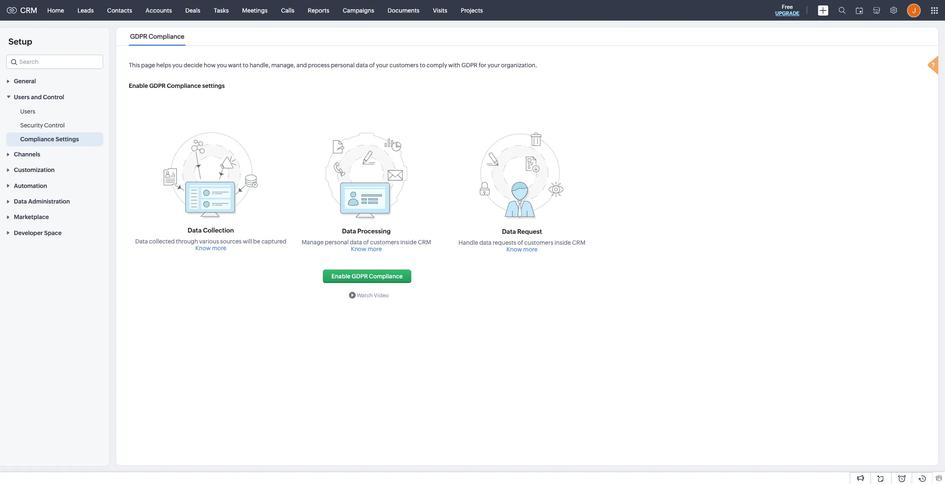 Task type: vqa. For each thing, say whether or not it's contained in the screenshot.
7th option from the top of the page
no



Task type: describe. For each thing, give the bounding box(es) containing it.
enable gdpr compliance button
[[323, 270, 411, 283]]

with
[[449, 62, 460, 69]]

users and control button
[[0, 89, 109, 105]]

2 to from the left
[[420, 62, 425, 69]]

upgrade
[[776, 11, 800, 16]]

handle,
[[250, 62, 270, 69]]

security control link
[[20, 121, 65, 130]]

various
[[199, 238, 219, 245]]

calendar image
[[856, 7, 863, 14]]

leads
[[78, 7, 94, 14]]

2 your from the left
[[488, 62, 500, 69]]

more for data request
[[523, 246, 538, 253]]

space
[[44, 230, 62, 237]]

users link
[[20, 107, 35, 116]]

automation button
[[0, 178, 109, 194]]

manage,
[[271, 62, 295, 69]]

inside for request
[[555, 240, 571, 246]]

search image
[[839, 7, 846, 14]]

of for data processing
[[363, 239, 369, 246]]

home
[[47, 7, 64, 14]]

data left "collected"
[[135, 238, 148, 245]]

captured
[[262, 238, 287, 245]]

collection
[[203, 227, 234, 234]]

leads link
[[71, 0, 100, 20]]

accounts link
[[139, 0, 179, 20]]

data inside data request handle data requests of customers inside crm know more
[[480, 240, 492, 246]]

visits link
[[426, 0, 454, 20]]

know for data request
[[507, 246, 522, 253]]

data inside the data processing manage personal data of customers inside crm know more
[[350, 239, 362, 246]]

projects link
[[454, 0, 490, 20]]

data for collection
[[188, 227, 202, 234]]

data for processing
[[342, 228, 356, 235]]

developer
[[14, 230, 43, 237]]

know for data processing
[[351, 246, 367, 253]]

marketplace
[[14, 214, 49, 221]]

home link
[[41, 0, 71, 20]]

page
[[141, 62, 155, 69]]

customers left comply
[[390, 62, 419, 69]]

comply
[[427, 62, 447, 69]]

data request handle data requests of customers inside crm know more
[[459, 228, 586, 253]]

channels
[[14, 151, 40, 158]]

gdpr up this at the left top of page
[[130, 33, 147, 40]]

gdpr compliance link
[[129, 33, 186, 40]]

decide
[[184, 62, 203, 69]]

calls link
[[274, 0, 301, 20]]

general
[[14, 78, 36, 85]]

documents
[[388, 7, 420, 14]]

be
[[253, 238, 260, 245]]

inside for processing
[[400, 239, 417, 246]]

gdpr compliance
[[130, 33, 184, 40]]

deals
[[185, 7, 200, 14]]

gdpr inside button
[[352, 273, 368, 280]]

administration
[[28, 198, 70, 205]]

automation
[[14, 183, 47, 189]]

free
[[782, 4, 793, 10]]

through
[[176, 238, 198, 245]]

users and control region
[[0, 105, 109, 146]]

accounts
[[146, 7, 172, 14]]

data collection data collected through various sources will be captured know more
[[135, 227, 287, 252]]

watch video
[[357, 293, 389, 299]]

helps
[[156, 62, 171, 69]]

deals link
[[179, 0, 207, 20]]

customers for data processing
[[370, 239, 399, 246]]

data for administration
[[14, 198, 27, 205]]

compliance settings
[[20, 136, 79, 143]]

compliance down decide
[[167, 83, 201, 89]]

handle
[[459, 240, 478, 246]]

organization.
[[501, 62, 537, 69]]

process
[[308, 62, 330, 69]]

and inside dropdown button
[[31, 94, 42, 101]]

setup
[[8, 37, 32, 46]]

requests
[[493, 240, 516, 246]]

1 your from the left
[[376, 62, 388, 69]]

general button
[[0, 73, 109, 89]]

create menu image
[[818, 5, 829, 15]]

compliance settings link
[[20, 135, 79, 143]]

watch
[[357, 293, 373, 299]]

1 horizontal spatial of
[[369, 62, 375, 69]]

know inside 'data collection data collected through various sources will be captured know more'
[[195, 245, 211, 252]]

calls
[[281, 7, 294, 14]]

more for data processing
[[368, 246, 382, 253]]

developer space button
[[0, 225, 109, 241]]

enable for enable gdpr compliance settings
[[129, 83, 148, 89]]

contacts link
[[100, 0, 139, 20]]

processing
[[358, 228, 391, 235]]

reports
[[308, 7, 329, 14]]

search element
[[834, 0, 851, 21]]

documents link
[[381, 0, 426, 20]]

sources
[[220, 238, 242, 245]]



Task type: locate. For each thing, give the bounding box(es) containing it.
0 horizontal spatial and
[[31, 94, 42, 101]]

compliance up the video
[[369, 273, 403, 280]]

crm for data processing
[[418, 239, 431, 246]]

this page helps you decide how you want to handle, manage, and process personal data of your customers to comply with gdpr for your organization.
[[129, 62, 537, 69]]

meetings
[[242, 7, 268, 14]]

customers down request
[[525, 240, 554, 246]]

inside inside data request handle data requests of customers inside crm know more
[[555, 240, 571, 246]]

request
[[517, 228, 542, 235]]

more down processing
[[368, 246, 382, 253]]

gdpr
[[130, 33, 147, 40], [462, 62, 478, 69], [149, 83, 166, 89], [352, 273, 368, 280]]

personal inside the data processing manage personal data of customers inside crm know more
[[325, 239, 349, 246]]

Search text field
[[7, 55, 103, 69]]

control inside region
[[44, 122, 65, 129]]

profile element
[[902, 0, 926, 20]]

0 horizontal spatial know
[[195, 245, 211, 252]]

more inside 'data collection data collected through various sources will be captured know more'
[[212, 245, 226, 252]]

compliance inside users and control region
[[20, 136, 54, 143]]

1 vertical spatial users
[[20, 108, 35, 115]]

gdpr down helps
[[149, 83, 166, 89]]

1 horizontal spatial crm
[[418, 239, 431, 246]]

0 vertical spatial users
[[14, 94, 30, 101]]

0 vertical spatial enable
[[129, 83, 148, 89]]

for
[[479, 62, 487, 69]]

data inside data administration dropdown button
[[14, 198, 27, 205]]

customization
[[14, 167, 55, 174]]

enable inside button
[[332, 273, 351, 280]]

collected
[[149, 238, 175, 245]]

crm link
[[7, 6, 37, 15]]

0 horizontal spatial enable
[[129, 83, 148, 89]]

data administration
[[14, 198, 70, 205]]

1 vertical spatial and
[[31, 94, 42, 101]]

know inside data request handle data requests of customers inside crm know more
[[507, 246, 522, 253]]

data processing manage personal data of customers inside crm know more
[[302, 228, 431, 253]]

data
[[14, 198, 27, 205], [188, 227, 202, 234], [342, 228, 356, 235], [502, 228, 516, 235], [135, 238, 148, 245]]

reports link
[[301, 0, 336, 20]]

inside inside the data processing manage personal data of customers inside crm know more
[[400, 239, 417, 246]]

developer space
[[14, 230, 62, 237]]

1 to from the left
[[243, 62, 249, 69]]

control down general dropdown button
[[43, 94, 64, 101]]

users for users and control
[[14, 94, 30, 101]]

personal right the process on the left top of the page
[[331, 62, 355, 69]]

users inside region
[[20, 108, 35, 115]]

know down collection
[[195, 245, 211, 252]]

customers down processing
[[370, 239, 399, 246]]

you
[[172, 62, 182, 69], [217, 62, 227, 69]]

you right helps
[[172, 62, 182, 69]]

you right how
[[217, 62, 227, 69]]

customers inside the data processing manage personal data of customers inside crm know more
[[370, 239, 399, 246]]

0 horizontal spatial crm
[[20, 6, 37, 15]]

control up compliance settings link
[[44, 122, 65, 129]]

1 horizontal spatial more
[[368, 246, 382, 253]]

customers for data request
[[525, 240, 554, 246]]

2 horizontal spatial crm
[[572, 240, 586, 246]]

to left comply
[[420, 62, 425, 69]]

and
[[297, 62, 307, 69], [31, 94, 42, 101]]

free upgrade
[[776, 4, 800, 16]]

data administration button
[[0, 194, 109, 209]]

compliance
[[149, 33, 184, 40], [167, 83, 201, 89], [20, 136, 54, 143], [369, 273, 403, 280]]

None field
[[6, 55, 103, 69]]

want
[[228, 62, 242, 69]]

enable gdpr compliance
[[332, 273, 403, 280]]

1 vertical spatial personal
[[325, 239, 349, 246]]

tasks
[[214, 7, 229, 14]]

data left processing
[[342, 228, 356, 235]]

1 vertical spatial control
[[44, 122, 65, 129]]

0 vertical spatial personal
[[331, 62, 355, 69]]

and up "users" link
[[31, 94, 42, 101]]

security
[[20, 122, 43, 129]]

users and control
[[14, 94, 64, 101]]

settings
[[56, 136, 79, 143]]

0 horizontal spatial you
[[172, 62, 182, 69]]

of inside data request handle data requests of customers inside crm know more
[[518, 240, 523, 246]]

campaigns
[[343, 7, 374, 14]]

of
[[369, 62, 375, 69], [363, 239, 369, 246], [518, 240, 523, 246]]

personal
[[331, 62, 355, 69], [325, 239, 349, 246]]

data for request
[[502, 228, 516, 235]]

data inside data request handle data requests of customers inside crm know more
[[502, 228, 516, 235]]

enable for enable gdpr compliance
[[332, 273, 351, 280]]

0 vertical spatial and
[[297, 62, 307, 69]]

to
[[243, 62, 249, 69], [420, 62, 425, 69]]

know down request
[[507, 246, 522, 253]]

manage
[[302, 239, 324, 246]]

customers inside data request handle data requests of customers inside crm know more
[[525, 240, 554, 246]]

gdpr left "for"
[[462, 62, 478, 69]]

1 horizontal spatial know
[[351, 246, 367, 253]]

compliance down "accounts" link
[[149, 33, 184, 40]]

meetings link
[[236, 0, 274, 20]]

to right 'want'
[[243, 62, 249, 69]]

crm inside the data processing manage personal data of customers inside crm know more
[[418, 239, 431, 246]]

data up through
[[188, 227, 202, 234]]

customization button
[[0, 162, 109, 178]]

2 you from the left
[[217, 62, 227, 69]]

channels button
[[0, 146, 109, 162]]

enable
[[129, 83, 148, 89], [332, 273, 351, 280]]

2 horizontal spatial more
[[523, 246, 538, 253]]

help image
[[926, 55, 943, 78]]

compliance down the security control link
[[20, 136, 54, 143]]

users up "users" link
[[14, 94, 30, 101]]

video
[[374, 293, 389, 299]]

crm inside data request handle data requests of customers inside crm know more
[[572, 240, 586, 246]]

campaigns link
[[336, 0, 381, 20]]

more
[[212, 245, 226, 252], [368, 246, 382, 253], [523, 246, 538, 253]]

personal right manage at the left of the page
[[325, 239, 349, 246]]

customers
[[390, 62, 419, 69], [370, 239, 399, 246], [525, 240, 554, 246]]

data inside the data processing manage personal data of customers inside crm know more
[[342, 228, 356, 235]]

know down processing
[[351, 246, 367, 253]]

profile image
[[907, 4, 921, 17]]

this
[[129, 62, 140, 69]]

more down collection
[[212, 245, 226, 252]]

data up requests on the right of page
[[502, 228, 516, 235]]

contacts
[[107, 7, 132, 14]]

tasks link
[[207, 0, 236, 20]]

crm for data request
[[572, 240, 586, 246]]

control
[[43, 94, 64, 101], [44, 122, 65, 129]]

1 horizontal spatial your
[[488, 62, 500, 69]]

1 you from the left
[[172, 62, 182, 69]]

1 horizontal spatial enable
[[332, 273, 351, 280]]

more down request
[[523, 246, 538, 253]]

users for users
[[20, 108, 35, 115]]

0 horizontal spatial more
[[212, 245, 226, 252]]

1 horizontal spatial to
[[420, 62, 425, 69]]

2 horizontal spatial know
[[507, 246, 522, 253]]

create menu element
[[813, 0, 834, 20]]

settings
[[202, 83, 225, 89]]

how
[[204, 62, 216, 69]]

visits
[[433, 7, 447, 14]]

users up security
[[20, 108, 35, 115]]

data down automation
[[14, 198, 27, 205]]

0 horizontal spatial of
[[363, 239, 369, 246]]

2 horizontal spatial of
[[518, 240, 523, 246]]

know
[[195, 245, 211, 252], [351, 246, 367, 253], [507, 246, 522, 253]]

control inside dropdown button
[[43, 94, 64, 101]]

know inside the data processing manage personal data of customers inside crm know more
[[351, 246, 367, 253]]

projects
[[461, 7, 483, 14]]

your
[[376, 62, 388, 69], [488, 62, 500, 69]]

marketplace button
[[0, 209, 109, 225]]

enable gdpr compliance settings
[[129, 83, 225, 89]]

0 horizontal spatial your
[[376, 62, 388, 69]]

users
[[14, 94, 30, 101], [20, 108, 35, 115]]

of for data request
[[518, 240, 523, 246]]

0 horizontal spatial inside
[[400, 239, 417, 246]]

will
[[243, 238, 252, 245]]

compliance inside button
[[369, 273, 403, 280]]

1 vertical spatial enable
[[332, 273, 351, 280]]

users inside dropdown button
[[14, 94, 30, 101]]

0 vertical spatial control
[[43, 94, 64, 101]]

1 horizontal spatial you
[[217, 62, 227, 69]]

1 horizontal spatial and
[[297, 62, 307, 69]]

data
[[356, 62, 368, 69], [350, 239, 362, 246], [480, 240, 492, 246]]

security control
[[20, 122, 65, 129]]

gdpr up watch
[[352, 273, 368, 280]]

more inside the data processing manage personal data of customers inside crm know more
[[368, 246, 382, 253]]

of inside the data processing manage personal data of customers inside crm know more
[[363, 239, 369, 246]]

0 horizontal spatial to
[[243, 62, 249, 69]]

1 horizontal spatial inside
[[555, 240, 571, 246]]

more inside data request handle data requests of customers inside crm know more
[[523, 246, 538, 253]]

and left the process on the left top of the page
[[297, 62, 307, 69]]



